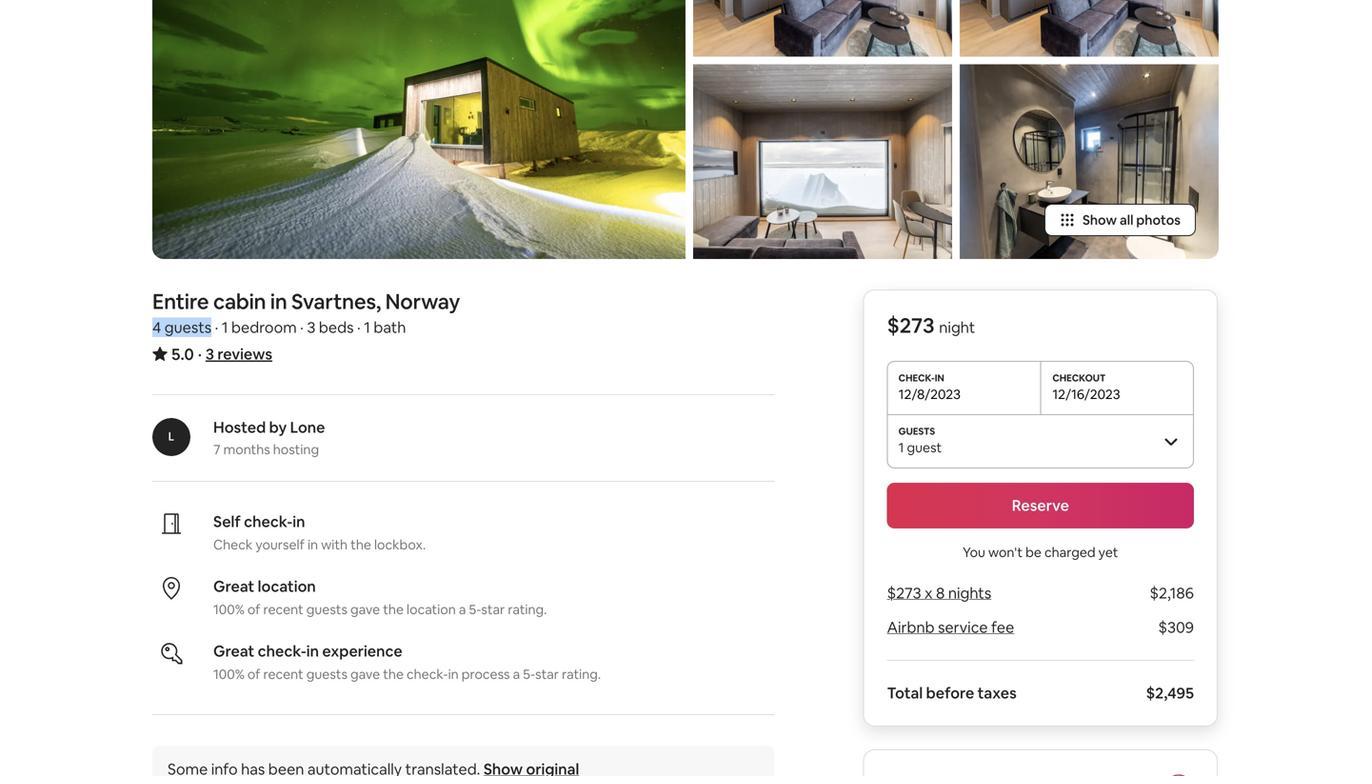 Task type: vqa. For each thing, say whether or not it's contained in the screenshot.
months at the left
yes



Task type: locate. For each thing, give the bounding box(es) containing it.
location down yourself
[[258, 577, 316, 596]]

2 100% from the top
[[213, 666, 245, 683]]

recent
[[263, 601, 304, 618], [263, 666, 304, 683]]

airbnb service fee button
[[888, 618, 1015, 637]]

1 vertical spatial star
[[536, 666, 559, 683]]

2 horizontal spatial 1
[[899, 439, 905, 456]]

3 inside 5.0 · 3 reviews
[[206, 344, 214, 364]]

self check-in check yourself in with the lockbox.
[[213, 512, 426, 554]]

show all photos button
[[1045, 204, 1197, 236]]

great check-in experience 100% of recent guests gave the check-in process a 5-star rating.
[[213, 642, 601, 683]]

varanger view image 5 image
[[960, 64, 1220, 259]]

3
[[307, 318, 316, 337], [206, 344, 214, 364]]

guests up experience
[[307, 601, 348, 618]]

7
[[213, 441, 221, 458]]

1 guest
[[899, 439, 943, 456]]

1 vertical spatial rating.
[[562, 666, 601, 683]]

2 recent from the top
[[263, 666, 304, 683]]

0 vertical spatial location
[[258, 577, 316, 596]]

great for great check-in experience
[[213, 642, 255, 661]]

·
[[215, 318, 219, 337], [300, 318, 304, 337], [357, 318, 361, 337], [198, 344, 202, 364]]

hosted
[[213, 418, 266, 437]]

hosting
[[273, 441, 319, 458]]

entire cabin in svartnes, norway 4 guests · 1 bedroom · 3 beds · 1 bath
[[152, 288, 460, 337]]

months
[[224, 441, 270, 458]]

0 vertical spatial recent
[[263, 601, 304, 618]]

0 vertical spatial 5-
[[469, 601, 482, 618]]

nights
[[949, 584, 992, 603]]

in
[[270, 288, 287, 315], [293, 512, 305, 532], [308, 536, 318, 554], [307, 642, 319, 661], [448, 666, 459, 683]]

1 vertical spatial gave
[[351, 666, 380, 683]]

great inside "great check-in experience 100% of recent guests gave the check-in process a 5-star rating."
[[213, 642, 255, 661]]

0 horizontal spatial location
[[258, 577, 316, 596]]

2 vertical spatial the
[[383, 666, 404, 683]]

5- right 'process'
[[523, 666, 536, 683]]

0 vertical spatial gave
[[351, 601, 380, 618]]

in for experience
[[307, 642, 319, 661]]

5-
[[469, 601, 482, 618], [523, 666, 536, 683]]

1 vertical spatial great
[[213, 642, 255, 661]]

1 vertical spatial 3
[[206, 344, 214, 364]]

great inside "great location 100% of recent guests gave the location a 5-star rating."
[[213, 577, 255, 596]]

· up 5.0 · 3 reviews
[[215, 318, 219, 337]]

1 horizontal spatial 3
[[307, 318, 316, 337]]

a right 'process'
[[513, 666, 520, 683]]

gave down experience
[[351, 666, 380, 683]]

0 horizontal spatial star
[[482, 601, 505, 618]]

12/16/2023
[[1053, 386, 1121, 403]]

1 horizontal spatial 5-
[[523, 666, 536, 683]]

2 $273 from the top
[[888, 584, 922, 603]]

0 horizontal spatial 1
[[222, 318, 228, 337]]

$273 left night
[[888, 312, 935, 339]]

location
[[258, 577, 316, 596], [407, 601, 456, 618]]

by
[[269, 418, 287, 437]]

$273 x 8 nights
[[888, 584, 992, 603]]

gave inside "great location 100% of recent guests gave the location a 5-star rating."
[[351, 601, 380, 618]]

check- up yourself
[[244, 512, 293, 532]]

1 vertical spatial $273
[[888, 584, 922, 603]]

1 vertical spatial 5-
[[523, 666, 536, 683]]

guests down entire
[[165, 318, 212, 337]]

in for check
[[293, 512, 305, 532]]

0 horizontal spatial a
[[459, 601, 466, 618]]

check- inside self check-in check yourself in with the lockbox.
[[244, 512, 293, 532]]

rating. inside "great location 100% of recent guests gave the location a 5-star rating."
[[508, 601, 547, 618]]

0 vertical spatial guests
[[165, 318, 212, 337]]

check- left 'process'
[[407, 666, 448, 683]]

0 vertical spatial $273
[[888, 312, 935, 339]]

0 vertical spatial 3
[[307, 318, 316, 337]]

in up bedroom
[[270, 288, 287, 315]]

star
[[482, 601, 505, 618], [536, 666, 559, 683]]

gave up experience
[[351, 601, 380, 618]]

5.0
[[171, 344, 194, 365]]

5- up 'process'
[[469, 601, 482, 618]]

the down experience
[[383, 666, 404, 683]]

1 of from the top
[[248, 601, 261, 618]]

guests down experience
[[307, 666, 348, 683]]

the inside "great location 100% of recent guests gave the location a 5-star rating."
[[383, 601, 404, 618]]

1 vertical spatial the
[[383, 601, 404, 618]]

5- inside "great check-in experience 100% of recent guests gave the check-in process a 5-star rating."
[[523, 666, 536, 683]]

1 vertical spatial recent
[[263, 666, 304, 683]]

great location 100% of recent guests gave the location a 5-star rating.
[[213, 577, 547, 618]]

airbnb service fee
[[888, 618, 1015, 637]]

a
[[459, 601, 466, 618], [513, 666, 520, 683]]

1 $273 from the top
[[888, 312, 935, 339]]

1 left guest at the bottom right of the page
[[899, 439, 905, 456]]

check- for self
[[244, 512, 293, 532]]

$273 for $273 night
[[888, 312, 935, 339]]

$2,186
[[1150, 584, 1195, 603]]

0 vertical spatial the
[[351, 536, 371, 554]]

100%
[[213, 601, 245, 618], [213, 666, 245, 683]]

a up 'process'
[[459, 601, 466, 618]]

1 vertical spatial location
[[407, 601, 456, 618]]

0 vertical spatial a
[[459, 601, 466, 618]]

the right with
[[351, 536, 371, 554]]

in up yourself
[[293, 512, 305, 532]]

1
[[222, 318, 228, 337], [364, 318, 371, 337], [899, 439, 905, 456]]

2 vertical spatial guests
[[307, 666, 348, 683]]

1 vertical spatial check-
[[258, 642, 307, 661]]

1 vertical spatial of
[[248, 666, 261, 683]]

100% inside "great check-in experience 100% of recent guests gave the check-in process a 5-star rating."
[[213, 666, 245, 683]]

0 vertical spatial star
[[482, 601, 505, 618]]

a inside "great location 100% of recent guests gave the location a 5-star rating."
[[459, 601, 466, 618]]

cabin
[[213, 288, 266, 315]]

0 vertical spatial great
[[213, 577, 255, 596]]

2 great from the top
[[213, 642, 255, 661]]

night
[[940, 318, 976, 337]]

1 gave from the top
[[351, 601, 380, 618]]

be
[[1026, 544, 1042, 561]]

check-
[[244, 512, 293, 532], [258, 642, 307, 661], [407, 666, 448, 683]]

1 horizontal spatial a
[[513, 666, 520, 683]]

0 horizontal spatial 5-
[[469, 601, 482, 618]]

0 vertical spatial of
[[248, 601, 261, 618]]

of
[[248, 601, 261, 618], [248, 666, 261, 683]]

guests inside "great location 100% of recent guests gave the location a 5-star rating."
[[307, 601, 348, 618]]

1 100% from the top
[[213, 601, 245, 618]]

charged
[[1045, 544, 1096, 561]]

service
[[939, 618, 989, 637]]

in left experience
[[307, 642, 319, 661]]

in inside entire cabin in svartnes, norway 4 guests · 1 bedroom · 3 beds · 1 bath
[[270, 288, 287, 315]]

2 vertical spatial check-
[[407, 666, 448, 683]]

svartnes,
[[292, 288, 381, 315]]

4
[[152, 318, 161, 337]]

varanger view image 4 image
[[960, 0, 1220, 57]]

0 horizontal spatial rating.
[[508, 601, 547, 618]]

check- left experience
[[258, 642, 307, 661]]

· inside 5.0 · 3 reviews
[[198, 344, 202, 364]]

3 left beds
[[307, 318, 316, 337]]

guests inside "great check-in experience 100% of recent guests gave the check-in process a 5-star rating."
[[307, 666, 348, 683]]

the up experience
[[383, 601, 404, 618]]

1 vertical spatial 100%
[[213, 666, 245, 683]]

1 vertical spatial a
[[513, 666, 520, 683]]

1 horizontal spatial rating.
[[562, 666, 601, 683]]

guests
[[165, 318, 212, 337], [307, 601, 348, 618], [307, 666, 348, 683]]

$273
[[888, 312, 935, 339], [888, 584, 922, 603]]

location up "great check-in experience 100% of recent guests gave the check-in process a 5-star rating." at the left bottom of the page
[[407, 601, 456, 618]]

self
[[213, 512, 241, 532]]

gave
[[351, 601, 380, 618], [351, 666, 380, 683]]

$273 left x
[[888, 584, 922, 603]]

hosted by lone 7 months hosting
[[213, 418, 325, 458]]

0 horizontal spatial 3
[[206, 344, 214, 364]]

1 horizontal spatial star
[[536, 666, 559, 683]]

2 of from the top
[[248, 666, 261, 683]]

0 vertical spatial rating.
[[508, 601, 547, 618]]

2 gave from the top
[[351, 666, 380, 683]]

1 great from the top
[[213, 577, 255, 596]]

guests inside entire cabin in svartnes, norway 4 guests · 1 bedroom · 3 beds · 1 bath
[[165, 318, 212, 337]]

the for great location
[[383, 601, 404, 618]]

the inside self check-in check yourself in with the lockbox.
[[351, 536, 371, 554]]

0 vertical spatial 100%
[[213, 601, 245, 618]]

1 horizontal spatial location
[[407, 601, 456, 618]]

star up 'process'
[[482, 601, 505, 618]]

yourself
[[256, 536, 305, 554]]

1 recent from the top
[[263, 601, 304, 618]]

a inside "great check-in experience 100% of recent guests gave the check-in process a 5-star rating."
[[513, 666, 520, 683]]

star right 'process'
[[536, 666, 559, 683]]

recent inside "great check-in experience 100% of recent guests gave the check-in process a 5-star rating."
[[263, 666, 304, 683]]

1 vertical spatial guests
[[307, 601, 348, 618]]

the for self check-in
[[351, 536, 371, 554]]

3 right 5.0
[[206, 344, 214, 364]]

1 up 5.0 · 3 reviews
[[222, 318, 228, 337]]

3 inside entire cabin in svartnes, norway 4 guests · 1 bedroom · 3 beds · 1 bath
[[307, 318, 316, 337]]

great
[[213, 577, 255, 596], [213, 642, 255, 661]]

in for svartnes,
[[270, 288, 287, 315]]

host profile picture image
[[152, 418, 191, 456]]

0 vertical spatial check-
[[244, 512, 293, 532]]

the
[[351, 536, 371, 554], [383, 601, 404, 618], [383, 666, 404, 683]]

1 left bath
[[364, 318, 371, 337]]

check- for great
[[258, 642, 307, 661]]

rating.
[[508, 601, 547, 618], [562, 666, 601, 683]]

· right 5.0
[[198, 344, 202, 364]]

recent inside "great location 100% of recent guests gave the location a 5-star rating."
[[263, 601, 304, 618]]



Task type: describe. For each thing, give the bounding box(es) containing it.
experience
[[322, 642, 403, 661]]

1 horizontal spatial 1
[[364, 318, 371, 337]]

x
[[925, 584, 933, 603]]

lockbox.
[[374, 536, 426, 554]]

$309
[[1159, 618, 1195, 637]]

photos
[[1137, 212, 1181, 229]]

100% inside "great location 100% of recent guests gave the location a 5-star rating."
[[213, 601, 245, 618]]

$2,495
[[1147, 684, 1195, 703]]

$273 x 8 nights button
[[888, 584, 992, 603]]

· left beds
[[300, 318, 304, 337]]

varanger view image 1 image
[[152, 0, 686, 259]]

1 inside dropdown button
[[899, 439, 905, 456]]

varanger view image 2 image
[[694, 0, 953, 57]]

bath
[[374, 318, 406, 337]]

rating. inside "great check-in experience 100% of recent guests gave the check-in process a 5-star rating."
[[562, 666, 601, 683]]

you
[[963, 544, 986, 561]]

reserve
[[1013, 496, 1070, 515]]

great for great location
[[213, 577, 255, 596]]

$273 for $273 x 8 nights
[[888, 584, 922, 603]]

you won't be charged yet
[[963, 544, 1119, 561]]

reviews
[[218, 344, 273, 364]]

the inside "great check-in experience 100% of recent guests gave the check-in process a 5-star rating."
[[383, 666, 404, 683]]

beds
[[319, 318, 354, 337]]

taxes
[[978, 684, 1017, 703]]

total
[[888, 684, 923, 703]]

guest
[[908, 439, 943, 456]]

process
[[462, 666, 510, 683]]

all
[[1120, 212, 1134, 229]]

star inside "great check-in experience 100% of recent guests gave the check-in process a 5-star rating."
[[536, 666, 559, 683]]

gave inside "great check-in experience 100% of recent guests gave the check-in process a 5-star rating."
[[351, 666, 380, 683]]

yet
[[1099, 544, 1119, 561]]

bedroom
[[232, 318, 297, 337]]

in left with
[[308, 536, 318, 554]]

airbnb
[[888, 618, 935, 637]]

check
[[213, 536, 253, 554]]

5.0 · 3 reviews
[[171, 344, 273, 365]]

won't
[[989, 544, 1023, 561]]

entire
[[152, 288, 209, 315]]

1 guest button
[[888, 414, 1195, 468]]

show all photos
[[1083, 212, 1181, 229]]

norway
[[386, 288, 460, 315]]

reserve button
[[888, 483, 1195, 529]]

varanger view image 3 image
[[694, 64, 953, 259]]

lone
[[290, 418, 325, 437]]

in left 'process'
[[448, 666, 459, 683]]

· right beds
[[357, 318, 361, 337]]

show
[[1083, 212, 1118, 229]]

of inside "great check-in experience 100% of recent guests gave the check-in process a 5-star rating."
[[248, 666, 261, 683]]

star inside "great location 100% of recent guests gave the location a 5-star rating."
[[482, 601, 505, 618]]

3 reviews link
[[206, 344, 273, 364]]

12/8/2023
[[899, 386, 961, 403]]

fee
[[992, 618, 1015, 637]]

$273 night
[[888, 312, 976, 339]]

total before taxes
[[888, 684, 1017, 703]]

before
[[927, 684, 975, 703]]

of inside "great location 100% of recent guests gave the location a 5-star rating."
[[248, 601, 261, 618]]

with
[[321, 536, 348, 554]]

8
[[937, 584, 945, 603]]

5- inside "great location 100% of recent guests gave the location a 5-star rating."
[[469, 601, 482, 618]]



